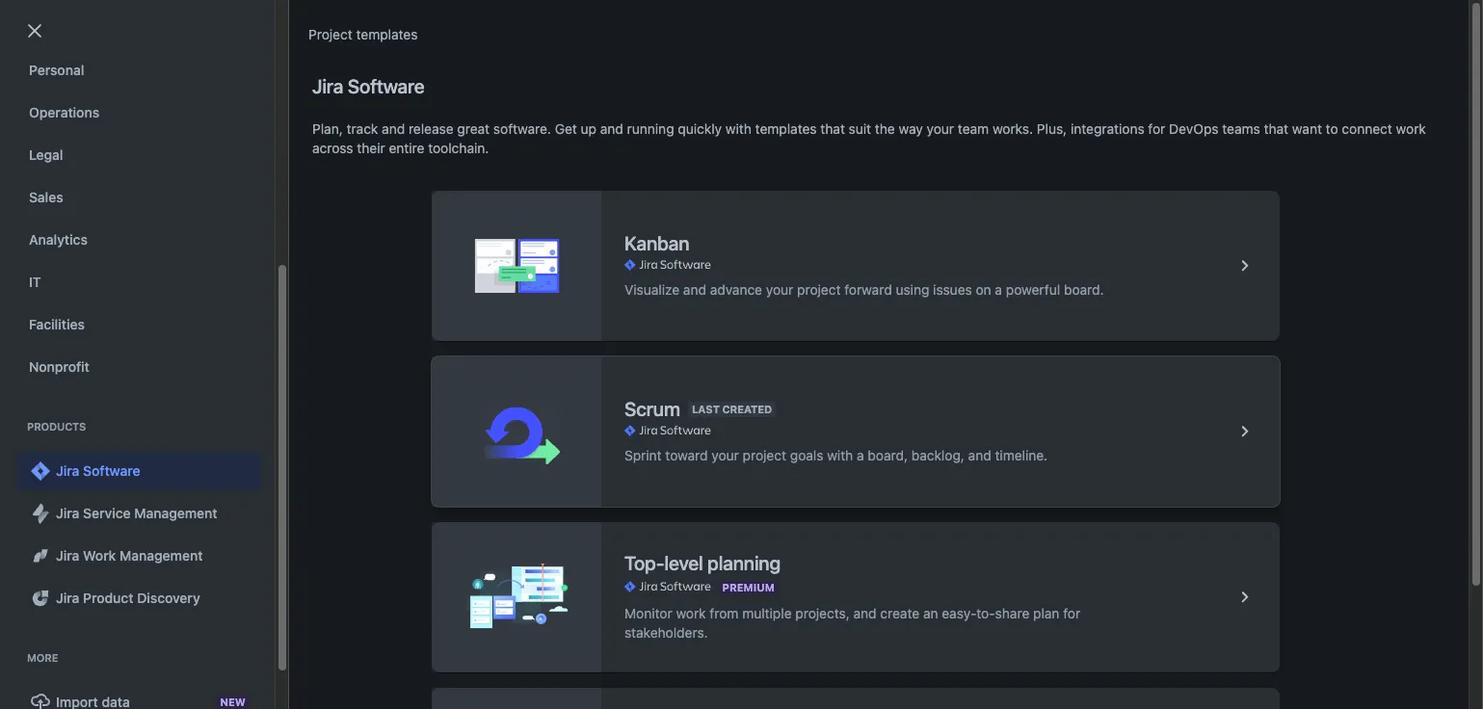 Task type: vqa. For each thing, say whether or not it's contained in the screenshot.
search image
no



Task type: locate. For each thing, give the bounding box(es) containing it.
to
[[1326, 120, 1339, 137]]

devops
[[1169, 120, 1219, 137]]

plan,
[[312, 120, 343, 137]]

jira software image
[[29, 460, 52, 483], [29, 460, 52, 483]]

1 vertical spatial your
[[766, 281, 794, 298]]

work right connect
[[1396, 120, 1426, 137]]

jira down products
[[56, 463, 79, 479]]

0 vertical spatial for
[[1148, 120, 1166, 137]]

1 vertical spatial templates
[[755, 120, 817, 137]]

monitor
[[625, 605, 672, 622]]

teams
[[1223, 120, 1261, 137]]

team- for gtms
[[564, 234, 604, 251]]

1 vertical spatial management
[[120, 547, 203, 564]]

jira software
[[312, 75, 425, 97], [56, 463, 140, 479]]

for
[[1148, 120, 1166, 137], [1063, 605, 1081, 622]]

your right advance
[[766, 281, 794, 298]]

create
[[880, 605, 920, 622]]

star project-1374 image
[[47, 323, 70, 347]]

management
[[134, 505, 217, 521], [120, 547, 203, 564]]

that left want
[[1264, 120, 1289, 137]]

jira inside jira software button
[[56, 463, 79, 479]]

software
[[666, 280, 720, 297], [666, 326, 720, 343]]

1 software from the top
[[666, 280, 720, 297]]

easy-
[[942, 605, 977, 622]]

0 vertical spatial templates
[[356, 26, 418, 42]]

created
[[722, 403, 772, 415]]

0 horizontal spatial that
[[821, 120, 845, 137]]

1 vertical spatial work
[[676, 605, 706, 622]]

software up track
[[348, 75, 425, 97]]

gtms
[[396, 234, 434, 251]]

0 horizontal spatial jira software
[[56, 463, 140, 479]]

advance
[[710, 281, 762, 298]]

team-
[[564, 234, 604, 251], [564, 280, 604, 297], [564, 326, 604, 343]]

and left timeline.
[[968, 447, 992, 464]]

0 horizontal spatial a
[[857, 447, 864, 464]]

jira software button
[[17, 452, 261, 491]]

jira for jira product discovery button
[[56, 590, 79, 606]]

new button
[[17, 683, 261, 709]]

1 vertical spatial software
[[83, 463, 140, 479]]

2 team- from the top
[[564, 280, 604, 297]]

team-managed software down team-managed business
[[564, 280, 720, 297]]

your right toward
[[712, 447, 739, 464]]

1 vertical spatial with
[[827, 447, 853, 464]]

jira for jira work management button at the left of the page
[[56, 547, 79, 564]]

1 horizontal spatial work
[[1396, 120, 1426, 137]]

2 vertical spatial team-
[[564, 326, 604, 343]]

0 vertical spatial management
[[134, 505, 217, 521]]

your right way
[[927, 120, 954, 137]]

board,
[[868, 447, 908, 464]]

1 that from the left
[[821, 120, 845, 137]]

projects,
[[796, 605, 850, 622]]

software
[[348, 75, 425, 97], [83, 463, 140, 479]]

2 software from the top
[[666, 326, 720, 343]]

0 horizontal spatial templates
[[356, 26, 418, 42]]

share
[[995, 605, 1030, 622]]

0 horizontal spatial your
[[712, 447, 739, 464]]

premium
[[722, 581, 775, 594]]

management up discovery
[[120, 547, 203, 564]]

managed up "visualize"
[[604, 234, 662, 251]]

great
[[457, 120, 490, 137]]

0 vertical spatial your
[[927, 120, 954, 137]]

team- for p1374
[[564, 326, 604, 343]]

jira service management
[[56, 505, 217, 521]]

2 managed from the top
[[604, 280, 662, 297]]

jira inside jira product discovery button
[[56, 590, 79, 606]]

None text field
[[40, 137, 229, 164]]

project left goals
[[743, 447, 787, 464]]

0 horizontal spatial with
[[726, 120, 752, 137]]

1 vertical spatial project
[[743, 447, 787, 464]]

software up service
[[83, 463, 140, 479]]

all
[[280, 142, 295, 158]]

0 horizontal spatial work
[[676, 605, 706, 622]]

legal
[[29, 147, 63, 163]]

planning
[[708, 552, 781, 574]]

1 vertical spatial team-managed software
[[564, 326, 720, 343]]

multiple
[[742, 605, 792, 622]]

all jira products
[[280, 142, 381, 158]]

and left create
[[854, 605, 877, 622]]

way
[[899, 120, 923, 137]]

and left advance
[[683, 281, 706, 298]]

0 vertical spatial managed
[[604, 234, 662, 251]]

software down business
[[666, 280, 720, 297]]

scrum image
[[1234, 420, 1257, 443]]

and inside monitor work from multiple projects, and create an easy-to-share plan for stakeholders.
[[854, 605, 877, 622]]

0 vertical spatial with
[[726, 120, 752, 137]]

jira left work
[[56, 547, 79, 564]]

their
[[357, 140, 385, 156]]

1 vertical spatial a
[[857, 447, 864, 464]]

1 team- from the top
[[564, 234, 604, 251]]

jira inside 'jira service management' button
[[56, 505, 79, 521]]

entire
[[389, 140, 425, 156]]

integrations
[[1071, 120, 1145, 137]]

for right plan
[[1063, 605, 1081, 622]]

1 horizontal spatial project
[[797, 281, 841, 298]]

templates left suit
[[755, 120, 817, 137]]

business
[[666, 234, 721, 251]]

0 vertical spatial software
[[348, 75, 425, 97]]

2 that from the left
[[1264, 120, 1289, 137]]

kanban
[[625, 232, 689, 254]]

2 vertical spatial managed
[[604, 326, 662, 343]]

management for jira service management
[[134, 505, 217, 521]]

with right quickly
[[726, 120, 752, 137]]

jira service management button
[[17, 494, 261, 533]]

1 horizontal spatial with
[[827, 447, 853, 464]]

1 horizontal spatial a
[[995, 281, 1002, 298]]

for inside monitor work from multiple projects, and create an easy-to-share plan for stakeholders.
[[1063, 605, 1081, 622]]

Search field
[[1117, 11, 1310, 42]]

jira work management image
[[29, 545, 52, 568], [29, 545, 52, 568]]

templates
[[356, 26, 418, 42], [755, 120, 817, 137]]

sprint
[[625, 447, 662, 464]]

managed down "visualize"
[[604, 326, 662, 343]]

1 horizontal spatial jira software
[[312, 75, 425, 97]]

a
[[995, 281, 1002, 298], [857, 447, 864, 464]]

1 vertical spatial team-
[[564, 280, 604, 297]]

0 vertical spatial software
[[666, 280, 720, 297]]

it
[[29, 274, 41, 290]]

that left suit
[[821, 120, 845, 137]]

design button
[[17, 9, 261, 47]]

jira work management
[[56, 547, 203, 564]]

managed
[[604, 234, 662, 251], [604, 280, 662, 297], [604, 326, 662, 343]]

level
[[664, 552, 703, 574]]

board.
[[1064, 281, 1104, 298]]

an
[[923, 605, 938, 622]]

your inside plan, track and release great software. get up and running quickly with templates that suit the way your team works. plus, integrations for devops teams that want to connect work across their entire toolchain.
[[927, 120, 954, 137]]

0 horizontal spatial software
[[83, 463, 140, 479]]

3 team- from the top
[[564, 326, 604, 343]]

jira right all
[[299, 142, 321, 158]]

management for jira work management
[[120, 547, 203, 564]]

managed for p1374
[[604, 326, 662, 343]]

team-managed software down "visualize"
[[564, 326, 720, 343]]

sprint toward your project goals with a board, backlog, and timeline.
[[625, 447, 1048, 464]]

project
[[797, 281, 841, 298], [743, 447, 787, 464]]

3 managed from the top
[[604, 326, 662, 343]]

1 horizontal spatial that
[[1264, 120, 1289, 137]]

1 horizontal spatial your
[[766, 281, 794, 298]]

jira
[[312, 75, 343, 97], [299, 142, 321, 158], [56, 463, 79, 479], [56, 505, 79, 521], [56, 547, 79, 564], [56, 590, 79, 606]]

on
[[976, 281, 992, 298]]

0 vertical spatial work
[[1396, 120, 1426, 137]]

jira software up service
[[56, 463, 140, 479]]

work up stakeholders.
[[676, 605, 706, 622]]

with right goals
[[827, 447, 853, 464]]

work
[[83, 547, 116, 564]]

1 vertical spatial software
[[666, 326, 720, 343]]

type
[[564, 194, 596, 210]]

templates right "project"
[[356, 26, 418, 42]]

software down "visualize"
[[666, 326, 720, 343]]

0 vertical spatial jira software
[[312, 75, 425, 97]]

a right on
[[995, 281, 1002, 298]]

jira inside jira work management button
[[56, 547, 79, 564]]

banner
[[0, 0, 1483, 54]]

project templates
[[308, 26, 418, 42]]

a left board,
[[857, 447, 864, 464]]

1 horizontal spatial for
[[1148, 120, 1166, 137]]

jira for 'jira service management' button
[[56, 505, 79, 521]]

2 horizontal spatial your
[[927, 120, 954, 137]]

jira right jira product discovery image at the left
[[56, 590, 79, 606]]

1 vertical spatial for
[[1063, 605, 1081, 622]]

operations
[[29, 104, 99, 120]]

facilities
[[29, 316, 85, 333]]

jira product discovery image
[[29, 587, 52, 610]]

1 managed from the top
[[604, 234, 662, 251]]

1 vertical spatial managed
[[604, 280, 662, 297]]

up
[[581, 120, 597, 137]]

import data image
[[29, 691, 52, 709]]

team-managed software
[[564, 280, 720, 297], [564, 326, 720, 343]]

0 vertical spatial team-managed software
[[564, 280, 720, 297]]

0 vertical spatial a
[[995, 281, 1002, 298]]

sales button
[[17, 178, 261, 217]]

for left devops
[[1148, 120, 1166, 137]]

your
[[927, 120, 954, 137], [766, 281, 794, 298], [712, 447, 739, 464]]

0 vertical spatial team-
[[564, 234, 604, 251]]

jira software up track
[[312, 75, 425, 97]]

project left forward
[[797, 281, 841, 298]]

and right up
[[600, 120, 623, 137]]

managed down team-managed business
[[604, 280, 662, 297]]

jira service management image
[[29, 502, 52, 525], [29, 502, 52, 525]]

plan
[[1033, 605, 1060, 622]]

facilities button
[[17, 306, 261, 344]]

work
[[1396, 120, 1426, 137], [676, 605, 706, 622]]

2 vertical spatial your
[[712, 447, 739, 464]]

kanban image
[[1234, 254, 1257, 278]]

1 horizontal spatial templates
[[755, 120, 817, 137]]

0 horizontal spatial for
[[1063, 605, 1081, 622]]

stakeholders.
[[625, 625, 708, 641]]

jira product discovery
[[56, 590, 200, 606]]

legal button
[[17, 136, 261, 174]]

operations button
[[17, 93, 261, 132]]

management down jira software button
[[134, 505, 217, 521]]

jira left service
[[56, 505, 79, 521]]

1 vertical spatial jira software
[[56, 463, 140, 479]]

jira software image
[[625, 257, 711, 273], [625, 257, 711, 273], [625, 423, 711, 439], [625, 423, 711, 439], [625, 579, 711, 595], [625, 579, 711, 595]]



Task type: describe. For each thing, give the bounding box(es) containing it.
jira for jira software button
[[56, 463, 79, 479]]

primary element
[[12, 0, 1117, 53]]

timeline.
[[995, 447, 1048, 464]]

0 horizontal spatial project
[[743, 447, 787, 464]]

design
[[29, 19, 73, 36]]

jira product discovery button
[[17, 579, 261, 618]]

it button
[[17, 263, 261, 302]]

p1374
[[396, 326, 434, 343]]

issues
[[933, 281, 972, 298]]

work inside monitor work from multiple projects, and create an easy-to-share plan for stakeholders.
[[676, 605, 706, 622]]

using
[[896, 281, 930, 298]]

top-level planning image
[[1234, 586, 1257, 609]]

1 horizontal spatial software
[[348, 75, 425, 97]]

managed for gtms
[[604, 234, 662, 251]]

powerful
[[1006, 281, 1060, 298]]

connect
[[1342, 120, 1393, 137]]

monitor work from multiple projects, and create an easy-to-share plan for stakeholders.
[[625, 605, 1081, 641]]

personal button
[[17, 51, 261, 90]]

last created
[[692, 403, 772, 415]]

goals
[[790, 447, 824, 464]]

team-managed business
[[564, 234, 721, 251]]

star go to market sample image
[[47, 231, 70, 254]]

nonprofit button
[[17, 348, 261, 387]]

team
[[958, 120, 989, 137]]

service
[[83, 505, 131, 521]]

analytics
[[29, 231, 88, 248]]

software inside button
[[83, 463, 140, 479]]

release
[[409, 120, 454, 137]]

to-
[[977, 605, 995, 622]]

personal
[[29, 62, 84, 78]]

forward
[[845, 281, 892, 298]]

0 vertical spatial project
[[797, 281, 841, 298]]

2 team-managed software from the top
[[564, 326, 720, 343]]

projects
[[39, 79, 120, 106]]

with inside plan, track and release great software. get up and running quickly with templates that suit the way your team works. plus, integrations for devops teams that want to connect work across their entire toolchain.
[[726, 120, 752, 137]]

jira work management button
[[17, 537, 261, 575]]

for inside plan, track and release great software. get up and running quickly with templates that suit the way your team works. plus, integrations for devops teams that want to connect work across their entire toolchain.
[[1148, 120, 1166, 137]]

lead
[[846, 194, 877, 211]]

1 team-managed software from the top
[[564, 280, 720, 297]]

lead button
[[838, 192, 900, 213]]

more
[[27, 652, 58, 664]]

product
[[83, 590, 134, 606]]

and up entire
[[382, 120, 405, 137]]

nonprofit
[[29, 359, 90, 375]]

suit
[[849, 120, 871, 137]]

products
[[325, 142, 381, 158]]

project templates link
[[308, 23, 418, 46]]

backlog,
[[912, 447, 965, 464]]

products
[[27, 420, 86, 433]]

toward
[[665, 447, 708, 464]]

top-
[[625, 552, 665, 574]]

sales
[[29, 189, 63, 205]]

plus,
[[1037, 120, 1067, 137]]

software.
[[493, 120, 551, 137]]

new
[[220, 696, 246, 708]]

works.
[[993, 120, 1033, 137]]

top-level planning
[[625, 552, 781, 574]]

across
[[312, 140, 353, 156]]

running
[[627, 120, 674, 137]]

from
[[710, 605, 739, 622]]

last
[[692, 403, 720, 415]]

visualize
[[625, 281, 680, 298]]

scrum
[[625, 398, 680, 420]]

work inside plan, track and release great software. get up and running quickly with templates that suit the way your team works. plus, integrations for devops teams that want to connect work across their entire toolchain.
[[1396, 120, 1426, 137]]

jira up plan,
[[312, 75, 343, 97]]

plan, track and release great software. get up and running quickly with templates that suit the way your team works. plus, integrations for devops teams that want to connect work across their entire toolchain.
[[312, 120, 1426, 156]]

track
[[347, 120, 378, 137]]

toolchain.
[[428, 140, 489, 156]]

quickly
[[678, 120, 722, 137]]

jira software inside button
[[56, 463, 140, 479]]

get
[[555, 120, 577, 137]]

open image
[[432, 139, 455, 162]]

visualize and advance your project forward using issues on a powerful board.
[[625, 281, 1104, 298]]

jira product discovery image
[[29, 587, 52, 610]]

analytics button
[[17, 221, 261, 259]]

discovery
[[137, 590, 200, 606]]

templates inside plan, track and release great software. get up and running quickly with templates that suit the way your team works. plus, integrations for devops teams that want to connect work across their entire toolchain.
[[755, 120, 817, 137]]

back to projects image
[[23, 19, 46, 42]]

the
[[875, 120, 895, 137]]



